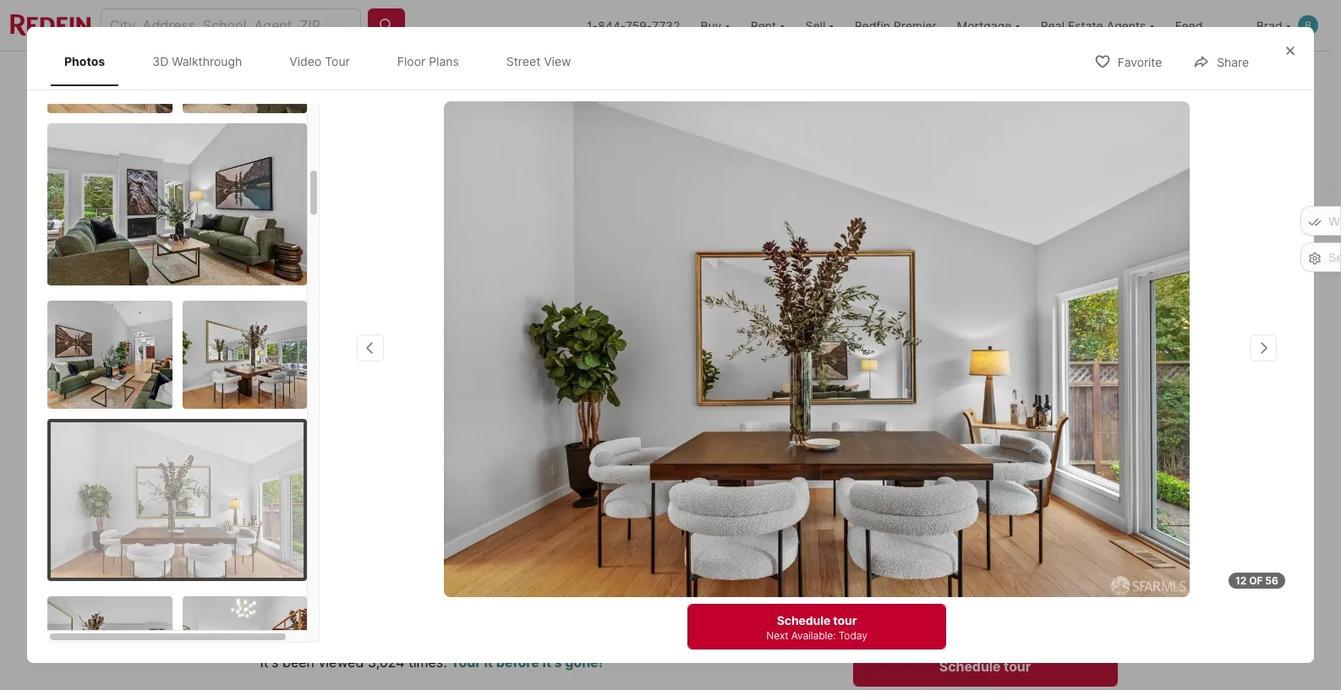 Task type: vqa. For each thing, say whether or not it's contained in the screenshot.
Floor Plans within TAB
yes



Task type: locate. For each thing, give the bounding box(es) containing it.
None button
[[863, 492, 940, 572], [947, 493, 1024, 571], [1030, 493, 1107, 571], [863, 492, 940, 572], [947, 493, 1024, 571], [1030, 493, 1107, 571]]

1-844-759-7732
[[587, 18, 680, 33]]

schedule down person
[[939, 658, 1001, 675]]

3d walkthrough
[[152, 54, 242, 69], [263, 406, 355, 421]]

property details tab
[[406, 55, 534, 96]]

list box containing tour in person
[[853, 589, 1118, 633]]

redfin
[[855, 18, 890, 33]]

1 horizontal spatial 3d walkthrough
[[263, 406, 355, 421]]

user photo image
[[1298, 15, 1318, 36]]

nov inside thursday 2 nov
[[1058, 548, 1080, 561]]

viewed
[[318, 655, 364, 672]]

crags
[[232, 498, 272, 515]]

schedule inside schedule tour next available: today
[[777, 614, 831, 628]]

floor plans
[[397, 54, 459, 69], [507, 406, 570, 421]]

home up been
[[292, 631, 329, 648]]

tab list inside dialog
[[47, 37, 602, 86]]

1 vertical spatial floor plans
[[507, 406, 570, 421]]

ct
[[275, 498, 290, 515]]

3pm
[[342, 118, 364, 130]]

3d walkthrough down city, address, school, agent, zip search box
[[152, 54, 242, 69]]

floor inside floor plans tab
[[397, 54, 426, 69]]

share button inside dialog
[[1179, 44, 1263, 79]]

tour inside button
[[1004, 658, 1031, 675]]

tab list containing photos
[[47, 37, 602, 86]]

property details
[[425, 68, 514, 82]]

floor plans tab
[[384, 41, 473, 82]]

1 horizontal spatial 3d
[[263, 406, 279, 421]]

sale
[[553, 68, 577, 82]]

0 horizontal spatial share
[[1071, 67, 1103, 82]]

0 vertical spatial schedule
[[777, 614, 831, 628]]

0 horizontal spatial nov
[[974, 548, 996, 561]]

3,024
[[368, 655, 405, 672]]

0 vertical spatial floor
[[397, 54, 426, 69]]

1 nov from the left
[[974, 548, 996, 561]]

image image
[[47, 5, 172, 113], [182, 5, 307, 113], [47, 123, 307, 285], [47, 301, 172, 409], [182, 301, 307, 409], [51, 422, 304, 578]]

1 vertical spatial view
[[667, 406, 696, 421]]

0 horizontal spatial video
[[289, 54, 322, 69]]

schedule inside button
[[939, 658, 1001, 675]]

for sale - active
[[226, 466, 337, 481]]

1 horizontal spatial 2
[[1061, 517, 1077, 547]]

1 horizontal spatial home
[[969, 465, 1022, 488]]

1 vertical spatial 3d
[[263, 406, 279, 421]]

0 horizontal spatial home
[[292, 631, 329, 648]]

submit search image
[[378, 17, 395, 34]]

2 nov from the left
[[1058, 548, 1080, 561]]

1 horizontal spatial street
[[630, 406, 665, 421]]

video tour
[[289, 54, 350, 69]]

get pre-approved link
[[303, 564, 406, 579]]

3d right the photos
[[152, 54, 168, 69]]

walkthrough
[[172, 54, 242, 69], [281, 406, 355, 421]]

2 baths
[[520, 537, 556, 580]]

0 vertical spatial floor plans
[[397, 54, 459, 69]]

844-
[[598, 18, 626, 33]]

0 vertical spatial 3d walkthrough
[[152, 54, 242, 69]]

walkthrough down city, address, school, agent, zip search box
[[172, 54, 242, 69]]

before
[[496, 655, 539, 672]]

it's
[[260, 655, 279, 672]]

nov inside wednesday 1 nov
[[974, 548, 996, 561]]

0 horizontal spatial schedule
[[777, 614, 831, 628]]

3 beds
[[447, 537, 479, 580]]

0 horizontal spatial plans
[[429, 54, 459, 69]]

55 photos
[[1032, 406, 1090, 421]]

schedule up available:
[[777, 614, 831, 628]]

0 horizontal spatial floor
[[397, 54, 426, 69]]

tour
[[325, 54, 350, 69], [888, 604, 911, 617], [1011, 604, 1032, 617], [451, 655, 481, 672]]

tour down 'tour via video chat'
[[1004, 658, 1031, 675]]

3d walkthrough tab
[[139, 41, 256, 82]]

nov down 1
[[974, 548, 996, 561]]

video inside tab
[[289, 54, 322, 69]]

&
[[581, 68, 588, 82]]

tour up tuesday
[[884, 465, 924, 488]]

1 horizontal spatial schedule
[[939, 658, 1001, 675]]

home inside this home is popular it's been viewed 3,024 times. tour it before it's gone!
[[292, 631, 329, 648]]

walkthrough up active link
[[281, 406, 355, 421]]

2 down thursday
[[1061, 517, 1077, 547]]

tour up today
[[833, 614, 857, 628]]

0 vertical spatial street
[[506, 54, 541, 69]]

schedule
[[777, 614, 831, 628], [939, 658, 1001, 675]]

video inside button
[[414, 406, 448, 421]]

dialog
[[27, 5, 1314, 691]]

0 horizontal spatial floor plans
[[397, 54, 459, 69]]

view inside button
[[667, 406, 696, 421]]

tab list containing overview
[[211, 52, 767, 96]]

1 horizontal spatial nov
[[1058, 548, 1080, 561]]

1 vertical spatial tour
[[833, 614, 857, 628]]

of
[[1249, 575, 1263, 588]]

share button down feed
[[1179, 44, 1263, 79]]

2 up baths link
[[520, 537, 532, 560]]

1 horizontal spatial share button
[[1179, 44, 1263, 79]]

photos tab
[[51, 41, 119, 82]]

3d walkthrough inside tab
[[152, 54, 242, 69]]

64 crags ct, san francisco, ca 94131 image
[[211, 99, 846, 444], [853, 99, 1118, 268], [853, 275, 1118, 444]]

wednesday 1 nov
[[954, 503, 1017, 561]]

tab
[[670, 55, 753, 96]]

1 horizontal spatial floor plans
[[507, 406, 570, 421]]

share button
[[1179, 44, 1263, 79], [1033, 56, 1118, 91]]

0 vertical spatial view
[[544, 54, 571, 69]]

1pm
[[302, 118, 323, 130]]

beds
[[447, 563, 479, 580]]

1-
[[587, 18, 598, 33]]

0 horizontal spatial view
[[544, 54, 571, 69]]

it's
[[543, 655, 562, 672]]

street view button
[[591, 397, 711, 431]]

floor
[[397, 54, 426, 69], [507, 406, 536, 421]]

tour inside schedule tour next available: today
[[833, 614, 857, 628]]

0 vertical spatial tour
[[884, 465, 924, 488]]

tour inside tab
[[325, 54, 350, 69]]

0 vertical spatial street view
[[506, 54, 571, 69]]

1 vertical spatial plans
[[539, 406, 570, 421]]

1 vertical spatial video
[[414, 406, 448, 421]]

1 vertical spatial 3d walkthrough
[[263, 406, 355, 421]]

get
[[303, 564, 324, 579]]

1 vertical spatial schedule
[[939, 658, 1001, 675]]

share left the favorite
[[1071, 67, 1103, 82]]

schedule for schedule tour next available: today
[[777, 614, 831, 628]]

1 horizontal spatial walkthrough
[[281, 406, 355, 421]]

property
[[425, 68, 474, 82]]

video for video tour
[[289, 54, 322, 69]]

0 horizontal spatial 3d
[[152, 54, 168, 69]]

walkthrough inside tab
[[172, 54, 242, 69]]

0 vertical spatial 3d
[[152, 54, 168, 69]]

1 horizontal spatial share
[[1217, 55, 1249, 70]]

tour inside this home is popular it's been viewed 3,024 times. tour it before it's gone!
[[451, 655, 481, 672]]

floor plans button
[[469, 397, 585, 431]]

0 horizontal spatial street view
[[506, 54, 571, 69]]

0 vertical spatial video
[[289, 54, 322, 69]]

to
[[325, 118, 339, 130]]

street view
[[506, 54, 571, 69], [630, 406, 696, 421]]

$11,642
[[235, 564, 278, 579]]

2 vertical spatial tour
[[1004, 658, 1031, 675]]

12 of 56
[[1235, 575, 1279, 588]]

tour for schedule tour
[[1004, 658, 1031, 675]]

/mo
[[278, 564, 300, 579]]

home up wednesday
[[969, 465, 1022, 488]]

3d up sale
[[263, 406, 279, 421]]

it
[[484, 655, 493, 672]]

list box
[[853, 589, 1118, 633]]

tour for schedule tour next available: today
[[833, 614, 857, 628]]

schedule tour
[[939, 658, 1031, 675]]

history
[[612, 68, 651, 82]]

available:
[[791, 630, 836, 643]]

0 horizontal spatial 3d walkthrough
[[152, 54, 242, 69]]

0 horizontal spatial tour
[[833, 614, 857, 628]]

street inside street view tab
[[506, 54, 541, 69]]

tour it before it's gone! link
[[451, 655, 603, 672]]

floor inside floor plans button
[[507, 406, 536, 421]]

1 vertical spatial street
[[630, 406, 665, 421]]

0 vertical spatial home
[[969, 465, 1022, 488]]

video
[[289, 54, 322, 69], [414, 406, 448, 421]]

san
[[298, 498, 322, 515]]

gone!
[[565, 655, 603, 672]]

2 horizontal spatial tour
[[1004, 658, 1031, 675]]

1 horizontal spatial video
[[414, 406, 448, 421]]

0 horizontal spatial street
[[506, 54, 541, 69]]

0 horizontal spatial 2
[[520, 537, 532, 560]]

1 vertical spatial street view
[[630, 406, 696, 421]]

ft
[[621, 563, 634, 580]]

been
[[282, 655, 315, 672]]

via
[[1035, 604, 1049, 617]]

san francisco
[[298, 498, 388, 515]]

overview tab
[[312, 55, 406, 96]]

this
[[928, 465, 964, 488]]

tuesday
[[878, 503, 925, 515]]

1 horizontal spatial street view
[[630, 406, 696, 421]]

1 horizontal spatial floor
[[507, 406, 536, 421]]

share down feed 'button'
[[1217, 55, 1249, 70]]

tour in person option
[[853, 589, 976, 633]]

0 vertical spatial plans
[[429, 54, 459, 69]]

share button left the favorite
[[1033, 56, 1118, 91]]

nov down thursday
[[1058, 548, 1080, 561]]

0 vertical spatial walkthrough
[[172, 54, 242, 69]]

sale & tax history
[[553, 68, 651, 82]]

plans inside floor plans button
[[539, 406, 570, 421]]

1 vertical spatial floor
[[507, 406, 536, 421]]

1 vertical spatial home
[[292, 631, 329, 648]]

1 horizontal spatial tour
[[884, 465, 924, 488]]

tour in person
[[888, 604, 959, 617]]

$1,595,000
[[211, 537, 321, 560]]

3d walkthrough inside button
[[263, 406, 355, 421]]

share
[[1217, 55, 1249, 70], [1071, 67, 1103, 82]]

tour for go tour this home
[[884, 465, 924, 488]]

1 vertical spatial walkthrough
[[281, 406, 355, 421]]

tour inside option
[[888, 604, 911, 617]]

street
[[506, 54, 541, 69], [630, 406, 665, 421]]

street view inside street view tab
[[506, 54, 571, 69]]

walkthrough inside button
[[281, 406, 355, 421]]

nov
[[974, 548, 996, 561], [1058, 548, 1080, 561]]

1 horizontal spatial plans
[[539, 406, 570, 421]]

3d walkthrough up active link
[[263, 406, 355, 421]]

view
[[544, 54, 571, 69], [667, 406, 696, 421]]

3d
[[152, 54, 168, 69], [263, 406, 279, 421]]

64 crags ct image
[[444, 101, 1190, 598]]

0 horizontal spatial walkthrough
[[172, 54, 242, 69]]

1 horizontal spatial view
[[667, 406, 696, 421]]

tab list
[[47, 37, 602, 86], [211, 52, 767, 96]]



Task type: describe. For each thing, give the bounding box(es) containing it.
3d walkthrough button
[[225, 397, 370, 431]]

nov for 2
[[1058, 548, 1080, 561]]

video for video
[[414, 406, 448, 421]]

approved
[[351, 564, 406, 579]]

feed button
[[1165, 0, 1246, 51]]

redfin premier button
[[845, 0, 947, 51]]

baths link
[[520, 563, 556, 580]]

floor plans inside button
[[507, 406, 570, 421]]

today
[[839, 630, 867, 643]]

pre-
[[327, 564, 351, 579]]

this home is popular it's been viewed 3,024 times. tour it before it's gone!
[[260, 631, 603, 672]]

nov for 1
[[974, 548, 996, 561]]

1-844-759-7732 link
[[587, 18, 680, 33]]

tour via video chat
[[1011, 604, 1102, 617]]

schedule for schedule tour
[[939, 658, 1001, 675]]

premier
[[894, 18, 937, 33]]

chat
[[1081, 604, 1102, 617]]

3
[[447, 537, 460, 560]]

street view inside street view button
[[630, 406, 696, 421]]

next image
[[1097, 519, 1124, 546]]

12
[[1235, 575, 1247, 588]]

55 photos button
[[994, 397, 1104, 431]]

photos
[[1050, 406, 1090, 421]]

sq
[[600, 563, 617, 580]]

759-
[[626, 18, 652, 33]]

floor plans inside tab
[[397, 54, 459, 69]]

31
[[887, 517, 916, 547]]

open today, 1pm to 3pm link
[[211, 99, 846, 448]]

2 inside 2 baths
[[520, 537, 532, 560]]

favorite button
[[1080, 44, 1177, 79]]

3d inside tab
[[152, 54, 168, 69]]

go
[[853, 465, 880, 488]]

video
[[1051, 604, 1078, 617]]

thursday
[[1042, 503, 1096, 515]]

2,113 sq ft
[[600, 537, 648, 580]]

56
[[1265, 575, 1279, 588]]

oct
[[891, 548, 912, 561]]

est.
[[211, 564, 232, 579]]

view inside tab
[[544, 54, 571, 69]]

person
[[925, 604, 959, 617]]

is
[[332, 631, 344, 648]]

feed
[[1175, 18, 1203, 33]]

3d inside button
[[263, 406, 279, 421]]

sale
[[253, 466, 282, 481]]

baths
[[520, 563, 556, 580]]

street inside street view button
[[630, 406, 665, 421]]

favorite
[[1118, 55, 1162, 70]]

$1,595,000 est. $11,642 /mo get pre-approved
[[211, 537, 406, 579]]

tuesday 31 oct
[[878, 503, 925, 561]]

City, Address, School, Agent, ZIP search field
[[101, 8, 361, 42]]

tax
[[591, 68, 609, 82]]

schedule tour button
[[853, 647, 1118, 687]]

for
[[226, 466, 250, 481]]

open today, 1pm to 3pm
[[231, 118, 364, 130]]

redfin premier
[[855, 18, 937, 33]]

plans inside floor plans tab
[[429, 54, 459, 69]]

2 inside thursday 2 nov
[[1061, 517, 1077, 547]]

times.
[[408, 655, 447, 672]]

wednesday
[[954, 503, 1017, 515]]

schedule tour next available: today
[[766, 614, 867, 643]]

popular
[[347, 631, 398, 648]]

1
[[979, 517, 991, 547]]

map entry image
[[714, 465, 827, 577]]

64 crags ct ,
[[211, 498, 294, 515]]

this
[[260, 631, 289, 648]]

active link
[[294, 466, 337, 481]]

overview
[[331, 68, 387, 82]]

video button
[[376, 397, 462, 431]]

video tour tab
[[276, 41, 363, 82]]

today,
[[262, 118, 299, 130]]

go tour this home
[[853, 465, 1022, 488]]

in
[[913, 604, 922, 617]]

-
[[286, 466, 291, 481]]

francisco
[[326, 498, 388, 515]]

open
[[231, 118, 259, 130]]

details
[[477, 68, 514, 82]]

street view tab
[[493, 41, 585, 82]]

sale & tax history tab
[[534, 55, 670, 96]]

thursday 2 nov
[[1042, 503, 1096, 561]]

0 horizontal spatial share button
[[1033, 56, 1118, 91]]

55
[[1032, 406, 1047, 421]]

dialog containing photos
[[27, 5, 1314, 691]]

,
[[290, 498, 294, 515]]

active
[[294, 466, 337, 481]]

next
[[766, 630, 789, 643]]



